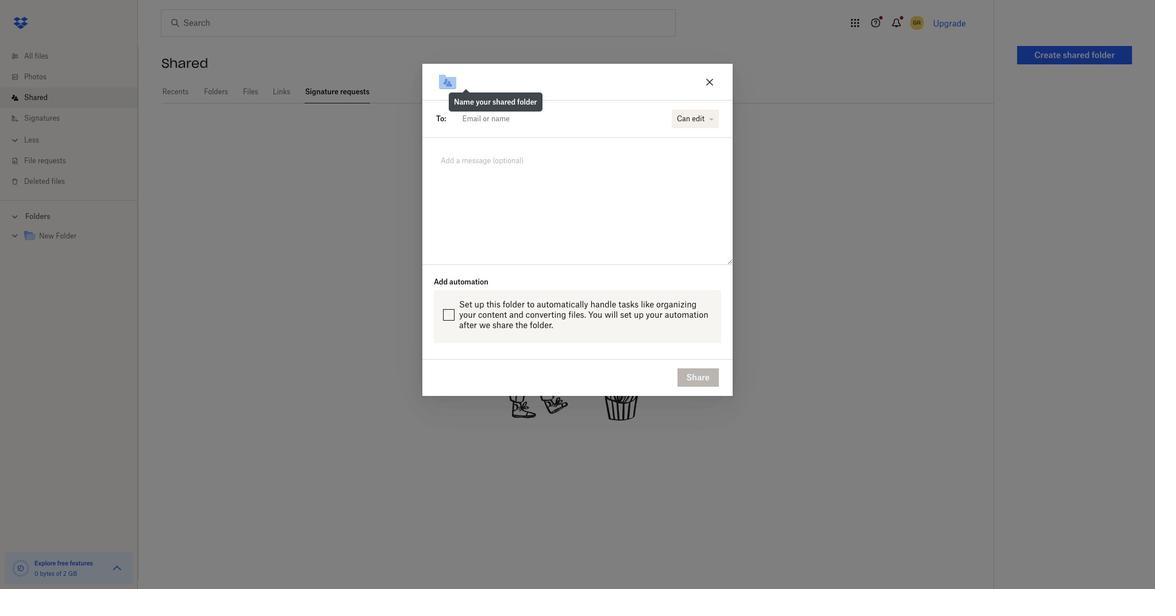 Task type: locate. For each thing, give the bounding box(es) containing it.
up
[[475, 299, 485, 309], [634, 310, 644, 319]]

links link
[[273, 81, 291, 102]]

features
[[70, 560, 93, 567]]

explore
[[35, 560, 56, 567]]

can edit
[[677, 114, 705, 123]]

1 vertical spatial automation
[[665, 310, 709, 319]]

1 horizontal spatial up
[[634, 310, 644, 319]]

tab list
[[162, 81, 994, 104]]

up right "set"
[[634, 310, 644, 319]]

handle
[[591, 299, 617, 309]]

0 horizontal spatial requests
[[38, 156, 66, 165]]

0 vertical spatial folders
[[204, 87, 228, 96]]

1 horizontal spatial requests
[[340, 87, 370, 96]]

0 horizontal spatial automation
[[450, 277, 489, 286]]

no
[[461, 150, 479, 167]]

automation up set
[[450, 277, 489, 286]]

0 horizontal spatial shared
[[493, 97, 516, 106]]

0 vertical spatial folder
[[1093, 50, 1116, 60]]

automation down organizing at the bottom of the page
[[665, 310, 709, 319]]

share button
[[678, 369, 719, 387]]

your down like
[[646, 310, 663, 319]]

shared
[[162, 55, 208, 71], [24, 93, 48, 102]]

automation
[[450, 277, 489, 286], [665, 310, 709, 319]]

shared inside the sharing modal dialog
[[493, 97, 516, 106]]

shared inside button
[[1064, 50, 1091, 60]]

links
[[273, 87, 291, 96]]

folder inside set up this folder to automatically handle tasks like organizing your content and converting files. you will set up your automation after we share the folder.
[[503, 299, 525, 309]]

signature
[[305, 87, 339, 96]]

add
[[434, 277, 448, 286]]

share
[[687, 373, 710, 382]]

share
[[493, 320, 514, 330]]

folders
[[204, 87, 228, 96], [25, 212, 50, 221]]

recents
[[163, 87, 189, 96]]

files.
[[569, 310, 587, 319]]

folders link
[[203, 81, 229, 102]]

0 vertical spatial shared
[[162, 55, 208, 71]]

sharing modal dialog
[[423, 64, 733, 488]]

files for all files
[[35, 52, 48, 60]]

folder up and
[[503, 299, 525, 309]]

edit
[[693, 114, 705, 123]]

folders inside tab list
[[204, 87, 228, 96]]

0 vertical spatial up
[[475, 299, 485, 309]]

progress
[[627, 150, 685, 167]]

no signature requests in progress
[[461, 150, 685, 167]]

signature
[[483, 150, 545, 167]]

2
[[63, 570, 67, 577]]

bytes
[[40, 570, 55, 577]]

1 vertical spatial up
[[634, 310, 644, 319]]

shared inside 'list item'
[[24, 93, 48, 102]]

like
[[641, 299, 655, 309]]

shared right name at the top of page
[[493, 97, 516, 106]]

up right set
[[475, 299, 485, 309]]

you
[[589, 310, 603, 319]]

0 horizontal spatial folders
[[25, 212, 50, 221]]

requests for file requests
[[38, 156, 66, 165]]

file requests link
[[9, 151, 138, 171]]

requests right the signature
[[340, 87, 370, 96]]

dropbox image
[[9, 12, 32, 35]]

0 vertical spatial automation
[[450, 277, 489, 286]]

name your shared folder
[[454, 97, 537, 106]]

folder
[[56, 232, 77, 240]]

2 vertical spatial folder
[[503, 299, 525, 309]]

folder
[[1093, 50, 1116, 60], [518, 97, 537, 106], [503, 299, 525, 309]]

folder up contact name field
[[518, 97, 537, 106]]

folders left files
[[204, 87, 228, 96]]

1 vertical spatial shared
[[493, 97, 516, 106]]

None field
[[447, 107, 669, 130]]

files
[[35, 52, 48, 60], [52, 177, 65, 186]]

shared right create
[[1064, 50, 1091, 60]]

can edit button
[[672, 110, 719, 128]]

automation inside set up this folder to automatically handle tasks like organizing your content and converting files. you will set up your automation after we share the folder.
[[665, 310, 709, 319]]

free
[[57, 560, 68, 567]]

1 horizontal spatial shared
[[162, 55, 208, 71]]

requests right file
[[38, 156, 66, 165]]

create shared folder
[[1035, 50, 1116, 60]]

folders up new on the top left
[[25, 212, 50, 221]]

0 horizontal spatial up
[[475, 299, 485, 309]]

signature requests
[[305, 87, 370, 96]]

1 horizontal spatial shared
[[1064, 50, 1091, 60]]

shared up the recents link
[[162, 55, 208, 71]]

new folder link
[[23, 229, 129, 244]]

1 horizontal spatial files
[[52, 177, 65, 186]]

list containing all files
[[0, 39, 138, 200]]

1 horizontal spatial automation
[[665, 310, 709, 319]]

shared link
[[9, 87, 138, 108]]

shared down photos
[[24, 93, 48, 102]]

folders button
[[0, 208, 138, 225]]

folder right create
[[1093, 50, 1116, 60]]

files link
[[243, 81, 259, 102]]

recents link
[[162, 81, 190, 102]]

1 vertical spatial files
[[52, 177, 65, 186]]

0 horizontal spatial shared
[[24, 93, 48, 102]]

1 vertical spatial folders
[[25, 212, 50, 221]]

files right all
[[35, 52, 48, 60]]

1 horizontal spatial folders
[[204, 87, 228, 96]]

to:
[[436, 114, 447, 123]]

name
[[454, 97, 474, 106]]

to
[[527, 299, 535, 309]]

files
[[243, 87, 258, 96]]

0 horizontal spatial files
[[35, 52, 48, 60]]

requests
[[340, 87, 370, 96], [549, 150, 607, 167], [38, 156, 66, 165]]

your
[[476, 97, 491, 106], [459, 310, 476, 319], [646, 310, 663, 319]]

the
[[516, 320, 528, 330]]

1 vertical spatial folder
[[518, 97, 537, 106]]

your up after
[[459, 310, 476, 319]]

list
[[0, 39, 138, 200]]

2 horizontal spatial requests
[[549, 150, 607, 167]]

0 vertical spatial shared
[[1064, 50, 1091, 60]]

your right name at the top of page
[[476, 97, 491, 106]]

0 vertical spatial files
[[35, 52, 48, 60]]

files right deleted
[[52, 177, 65, 186]]

and
[[510, 310, 524, 319]]

set up this folder to automatically handle tasks like organizing your content and converting files. you will set up your automation after we share the folder.
[[459, 299, 709, 330]]

1 vertical spatial shared
[[24, 93, 48, 102]]

requests left the in
[[549, 150, 607, 167]]

shared
[[1064, 50, 1091, 60], [493, 97, 516, 106]]



Task type: describe. For each thing, give the bounding box(es) containing it.
photos
[[24, 72, 47, 81]]

all files
[[24, 52, 48, 60]]

signatures
[[24, 114, 60, 122]]

deleted
[[24, 177, 50, 186]]

in
[[611, 150, 623, 167]]

set
[[621, 310, 632, 319]]

create
[[1035, 50, 1062, 60]]

less image
[[9, 135, 21, 146]]

shared list item
[[0, 87, 138, 108]]

explore free features 0 bytes of 2 gb
[[35, 560, 93, 577]]

illustration of an empty shelf image
[[487, 251, 660, 423]]

this
[[487, 299, 501, 309]]

all
[[24, 52, 33, 60]]

upgrade link
[[934, 18, 967, 28]]

Contact name field
[[458, 110, 667, 128]]

folders inside button
[[25, 212, 50, 221]]

0
[[35, 570, 38, 577]]

new folder
[[39, 232, 77, 240]]

less
[[24, 136, 39, 144]]

all files link
[[9, 46, 138, 67]]

create shared folder button
[[1018, 46, 1133, 64]]

set
[[459, 299, 473, 309]]

requests for signature requests
[[340, 87, 370, 96]]

signatures link
[[9, 108, 138, 129]]

automatically
[[537, 299, 589, 309]]

signature requests link
[[305, 81, 370, 102]]

photos link
[[9, 67, 138, 87]]

folder inside button
[[1093, 50, 1116, 60]]

file
[[24, 156, 36, 165]]

tab list containing recents
[[162, 81, 994, 104]]

file requests
[[24, 156, 66, 165]]

upgrade
[[934, 18, 967, 28]]

folder for name your shared folder
[[518, 97, 537, 106]]

quota usage element
[[12, 560, 30, 578]]

after
[[459, 320, 477, 330]]

tasks
[[619, 299, 639, 309]]

of
[[56, 570, 62, 577]]

add automation
[[434, 277, 489, 286]]

we
[[480, 320, 491, 330]]

folder.
[[530, 320, 554, 330]]

folder for set up this folder to automatically handle tasks like organizing your content and converting files. you will set up your automation after we share the folder.
[[503, 299, 525, 309]]

content
[[478, 310, 507, 319]]

deleted files link
[[9, 171, 138, 192]]

new
[[39, 232, 54, 240]]

files for deleted files
[[52, 177, 65, 186]]

gb
[[68, 570, 77, 577]]

converting
[[526, 310, 567, 319]]

organizing
[[657, 299, 697, 309]]

can
[[677, 114, 691, 123]]

deleted files
[[24, 177, 65, 186]]

will
[[605, 310, 619, 319]]

Add a message (optional) text field
[[436, 152, 719, 178]]



Task type: vqa. For each thing, say whether or not it's contained in the screenshot.
Automations on the top left of the page
no



